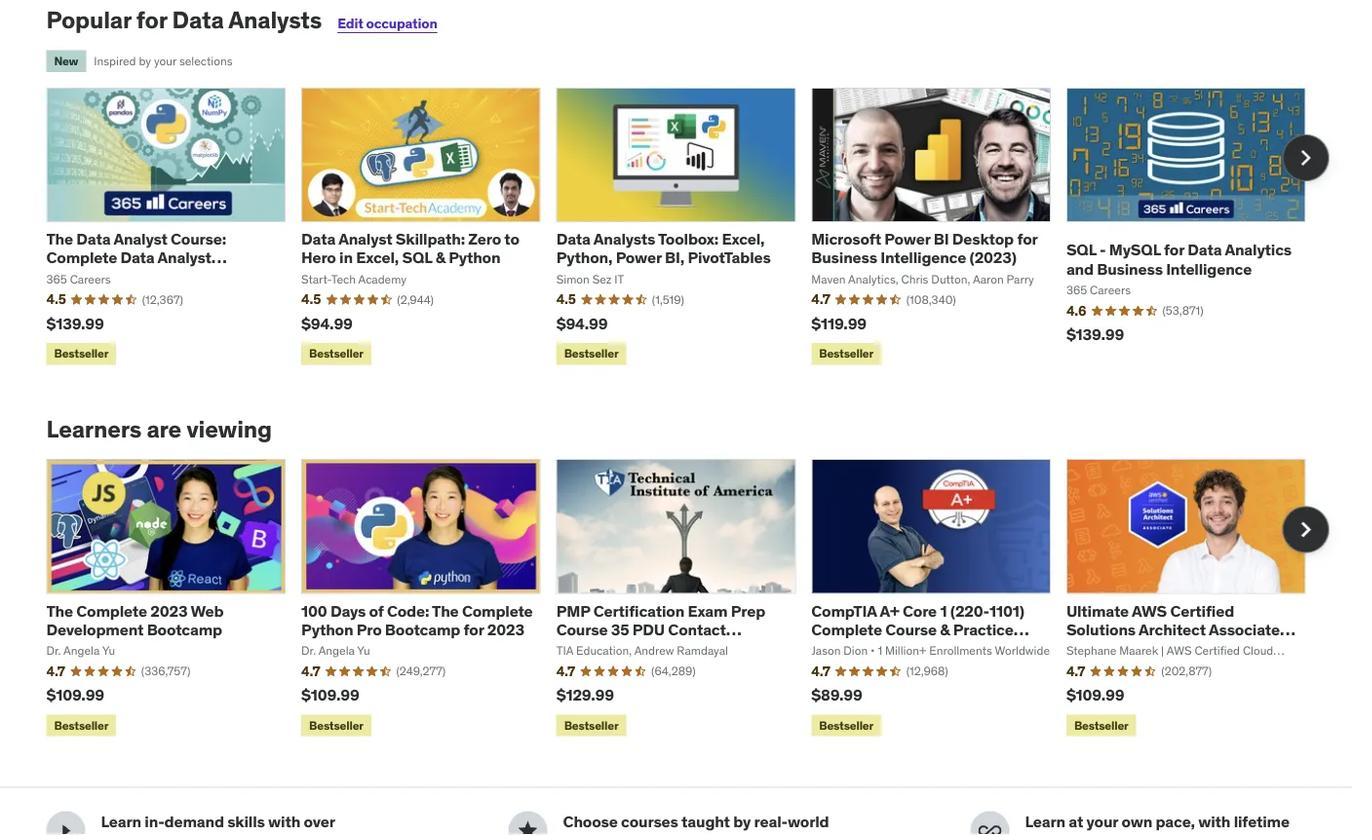 Task type: describe. For each thing, give the bounding box(es) containing it.
business inside sql - mysql for data analytics and business intelligence
[[1097, 259, 1163, 279]]

data inside data analysts toolbox: excel, python, power bi, pivottables
[[556, 229, 590, 249]]

& inside comptia a+ core 1 (220-1101) complete course & practice exam
[[940, 620, 950, 639]]

carousel element containing the data analyst course: complete data analyst bootcamp
[[46, 88, 1329, 369]]

the complete 2023 web development bootcamp link
[[46, 601, 224, 639]]

the complete 2023 web development bootcamp
[[46, 601, 224, 639]]

in
[[339, 248, 353, 268]]

data inside data analyst skillpath: zero to hero in excel, sql & python
[[301, 229, 335, 249]]

certified
[[1170, 601, 1234, 621]]

2023 inside 100 days of code: the complete python pro bootcamp for 2023
[[487, 620, 524, 639]]

demand
[[164, 812, 224, 832]]

architect
[[1139, 620, 1206, 639]]

occupation
[[366, 15, 437, 32]]

bi,
[[665, 248, 684, 268]]

inspired by your selections
[[94, 53, 232, 69]]

course inside pmp certification exam prep course 35 pdu contact hours/pdu
[[556, 620, 608, 639]]

100 days of code: the complete python pro bootcamp for 2023
[[301, 601, 533, 639]]

practice
[[953, 620, 1013, 639]]

1
[[940, 601, 947, 621]]

complete inside comptia a+ core 1 (220-1101) complete course & practice exam
[[811, 620, 882, 639]]

bootcamp inside 100 days of code: the complete python pro bootcamp for 2023
[[385, 620, 460, 639]]

learners are viewing
[[46, 415, 272, 444]]

to
[[504, 229, 519, 249]]

for inside the microsoft power bi desktop for business intelligence (2023)
[[1017, 229, 1037, 249]]

own
[[1121, 812, 1152, 832]]

data analysts toolbox: excel, python, power bi, pivottables
[[556, 229, 771, 268]]

choose
[[563, 812, 618, 832]]

data analyst skillpath: zero to hero in excel, sql & python
[[301, 229, 519, 268]]

days
[[330, 601, 366, 621]]

100 days of code: the complete python pro bootcamp for 2023 link
[[301, 601, 533, 639]]

web
[[191, 601, 224, 621]]

associate
[[1209, 620, 1280, 639]]

mysql
[[1109, 240, 1161, 260]]

python inside 100 days of code: the complete python pro bootcamp for 2023
[[301, 620, 353, 639]]

inspired
[[94, 53, 136, 69]]

learn at your own pace, with lifetime access on mobile and desktop
[[1025, 812, 1290, 835]]

comptia a+ core 1 (220-1101) complete course & practice exam link
[[811, 601, 1029, 658]]

python inside data analyst skillpath: zero to hero in excel, sql & python
[[449, 248, 500, 268]]

learn for learn in-demand skills with over 210,000 video courses
[[101, 812, 141, 832]]

bi
[[934, 229, 949, 249]]

lifetime
[[1234, 812, 1290, 832]]

at
[[1069, 812, 1083, 832]]

-
[[1100, 240, 1106, 260]]

excel, inside data analyst skillpath: zero to hero in excel, sql & python
[[356, 248, 399, 268]]

with inside learn in-demand skills with over 210,000 video courses
[[268, 812, 300, 832]]

are
[[147, 415, 181, 444]]

pro
[[357, 620, 382, 639]]

new
[[54, 53, 78, 68]]

experts
[[563, 830, 618, 835]]

sql - mysql for data analytics and business intelligence link
[[1066, 240, 1292, 279]]

courses inside learn in-demand skills with over 210,000 video courses
[[205, 830, 263, 835]]

excel, inside data analysts toolbox: excel, python, power bi, pivottables
[[722, 229, 765, 249]]

selections
[[179, 53, 232, 69]]

sql - mysql for data analytics and business intelligence
[[1066, 240, 1292, 279]]

& inside data analyst skillpath: zero to hero in excel, sql & python
[[435, 248, 445, 268]]

skills
[[227, 812, 265, 832]]

(2023)
[[969, 248, 1017, 268]]

world
[[788, 812, 829, 832]]

on
[[1078, 830, 1097, 835]]

a+
[[880, 601, 899, 621]]

ultimate aws certified solutions architect associate saa-c03 link
[[1066, 601, 1295, 658]]

(220-
[[950, 601, 989, 621]]

zero
[[468, 229, 501, 249]]

with inside 'learn at your own pace, with lifetime access on mobile and desktop'
[[1198, 812, 1230, 832]]

1101)
[[989, 601, 1024, 621]]

core
[[903, 601, 937, 621]]

ultimate
[[1066, 601, 1129, 621]]

data analysts toolbox: excel, python, power bi, pivottables link
[[556, 229, 771, 268]]

popular for data analysts
[[46, 6, 322, 35]]

access
[[1025, 830, 1075, 835]]

the data analyst course: complete data analyst bootcamp
[[46, 229, 226, 286]]

of
[[369, 601, 384, 621]]

pace,
[[1156, 812, 1195, 832]]

in-
[[145, 812, 164, 832]]

bootcamp inside the data analyst course: complete data analyst bootcamp
[[46, 267, 122, 286]]

the data analyst course: complete data analyst bootcamp link
[[46, 229, 227, 286]]

learners
[[46, 415, 142, 444]]

sql inside data analyst skillpath: zero to hero in excel, sql & python
[[402, 248, 432, 268]]

course:
[[171, 229, 226, 249]]

and inside 'learn at your own pace, with lifetime access on mobile and desktop'
[[1153, 830, 1180, 835]]

analytics
[[1225, 240, 1292, 260]]

data inside sql - mysql for data analytics and business intelligence
[[1188, 240, 1222, 260]]



Task type: vqa. For each thing, say whether or not it's contained in the screenshot.
'1'
yes



Task type: locate. For each thing, give the bounding box(es) containing it.
0 vertical spatial analysts
[[228, 6, 322, 35]]

1 learn from the left
[[101, 812, 141, 832]]

0 horizontal spatial power
[[616, 248, 662, 268]]

for inside 100 days of code: the complete python pro bootcamp for 2023
[[464, 620, 484, 639]]

choose courses taught by real-world experts
[[563, 812, 829, 835]]

the for development
[[46, 601, 73, 621]]

1 horizontal spatial with
[[1198, 812, 1230, 832]]

power inside the microsoft power bi desktop for business intelligence (2023)
[[884, 229, 930, 249]]

0 vertical spatial exam
[[688, 601, 728, 621]]

solutions
[[1066, 620, 1136, 639]]

1 vertical spatial your
[[1086, 812, 1118, 832]]

learn in-demand skills with over 210,000 video courses
[[101, 812, 335, 835]]

and left -
[[1066, 259, 1094, 279]]

next image
[[1290, 142, 1321, 174]]

for right mysql
[[1164, 240, 1184, 260]]

1 vertical spatial python
[[301, 620, 353, 639]]

edit occupation
[[337, 15, 437, 32]]

0 horizontal spatial business
[[811, 248, 877, 268]]

complete inside the complete 2023 web development bootcamp
[[76, 601, 147, 621]]

data analyst skillpath: zero to hero in excel, sql & python link
[[301, 229, 519, 268]]

1 medium image from the left
[[54, 820, 77, 835]]

1 vertical spatial by
[[733, 812, 751, 832]]

exam inside comptia a+ core 1 (220-1101) complete course & practice exam
[[811, 638, 851, 658]]

prep
[[731, 601, 765, 621]]

0 horizontal spatial 2023
[[150, 601, 188, 621]]

sql
[[1066, 240, 1096, 260], [402, 248, 432, 268]]

the inside the complete 2023 web development bootcamp
[[46, 601, 73, 621]]

0 horizontal spatial intelligence
[[880, 248, 966, 268]]

mobile
[[1100, 830, 1150, 835]]

your right at
[[1086, 812, 1118, 832]]

and inside sql - mysql for data analytics and business intelligence
[[1066, 259, 1094, 279]]

intelligence inside the microsoft power bi desktop for business intelligence (2023)
[[880, 248, 966, 268]]

1 horizontal spatial business
[[1097, 259, 1163, 279]]

1 course from the left
[[556, 620, 608, 639]]

exam left prep
[[688, 601, 728, 621]]

ultimate aws certified solutions architect associate saa-c03
[[1066, 601, 1280, 658]]

learn
[[101, 812, 141, 832], [1025, 812, 1065, 832]]

2023 inside the complete 2023 web development bootcamp
[[150, 601, 188, 621]]

learn for learn at your own pace, with lifetime access on mobile and desktop
[[1025, 812, 1065, 832]]

exam
[[688, 601, 728, 621], [811, 638, 851, 658]]

edit
[[337, 15, 363, 32]]

learn left in-
[[101, 812, 141, 832]]

for up the inspired by your selections
[[136, 6, 167, 35]]

1 horizontal spatial power
[[884, 229, 930, 249]]

1 vertical spatial analysts
[[593, 229, 655, 249]]

comptia
[[811, 601, 877, 621]]

contact
[[668, 620, 726, 639]]

intelligence right mysql
[[1166, 259, 1252, 279]]

1 vertical spatial exam
[[811, 638, 851, 658]]

power
[[884, 229, 930, 249], [616, 248, 662, 268]]

1 horizontal spatial courses
[[621, 812, 678, 832]]

course left 35
[[556, 620, 608, 639]]

0 horizontal spatial medium image
[[54, 820, 77, 835]]

0 horizontal spatial and
[[1066, 259, 1094, 279]]

microsoft power bi desktop for business intelligence (2023) link
[[811, 229, 1037, 268]]

2023
[[150, 601, 188, 621], [487, 620, 524, 639]]

1 vertical spatial and
[[1153, 830, 1180, 835]]

courses left taught
[[621, 812, 678, 832]]

courses
[[621, 812, 678, 832], [205, 830, 263, 835]]

0 horizontal spatial your
[[154, 53, 176, 69]]

pmp certification exam prep course 35 pdu contact hours/pdu link
[[556, 601, 765, 658]]

1 horizontal spatial sql
[[1066, 240, 1096, 260]]

complete inside 100 days of code: the complete python pro bootcamp for 2023
[[462, 601, 533, 621]]

course left '1'
[[885, 620, 937, 639]]

pmp
[[556, 601, 590, 621]]

with right pace,
[[1198, 812, 1230, 832]]

your left 'selections'
[[154, 53, 176, 69]]

medium image
[[54, 820, 77, 835], [516, 820, 540, 835]]

intelligence left (2023)
[[880, 248, 966, 268]]

code:
[[387, 601, 429, 621]]

2 with from the left
[[1198, 812, 1230, 832]]

excel, right toolbox:
[[722, 229, 765, 249]]

pivottables
[[688, 248, 771, 268]]

python left to
[[449, 248, 500, 268]]

power inside data analysts toolbox: excel, python, power bi, pivottables
[[616, 248, 662, 268]]

1 horizontal spatial 2023
[[487, 620, 524, 639]]

courses inside choose courses taught by real-world experts
[[621, 812, 678, 832]]

hero
[[301, 248, 336, 268]]

for right (2023)
[[1017, 229, 1037, 249]]

the inside the data analyst course: complete data analyst bootcamp
[[46, 229, 73, 249]]

power left bi,
[[616, 248, 662, 268]]

medium image
[[978, 820, 1002, 835]]

intelligence inside sql - mysql for data analytics and business intelligence
[[1166, 259, 1252, 279]]

1 horizontal spatial intelligence
[[1166, 259, 1252, 279]]

toolbox:
[[658, 229, 719, 249]]

for
[[136, 6, 167, 35], [1017, 229, 1037, 249], [1164, 240, 1184, 260], [464, 620, 484, 639]]

1 horizontal spatial bootcamp
[[147, 620, 222, 639]]

0 horizontal spatial python
[[301, 620, 353, 639]]

edit occupation button
[[337, 15, 437, 32]]

1 horizontal spatial learn
[[1025, 812, 1065, 832]]

for right code: on the bottom left of the page
[[464, 620, 484, 639]]

0 vertical spatial python
[[449, 248, 500, 268]]

by right inspired on the left
[[139, 53, 151, 69]]

1 vertical spatial &
[[940, 620, 950, 639]]

by
[[139, 53, 151, 69], [733, 812, 751, 832]]

microsoft power bi desktop for business intelligence (2023)
[[811, 229, 1037, 268]]

sql inside sql - mysql for data analytics and business intelligence
[[1066, 240, 1096, 260]]

1 horizontal spatial analysts
[[593, 229, 655, 249]]

over
[[304, 812, 335, 832]]

0 vertical spatial carousel element
[[46, 88, 1329, 369]]

courses right the video
[[205, 830, 263, 835]]

video
[[162, 830, 202, 835]]

next image
[[1290, 514, 1321, 545]]

course
[[556, 620, 608, 639], [885, 620, 937, 639]]

0 horizontal spatial excel,
[[356, 248, 399, 268]]

learn inside learn in-demand skills with over 210,000 video courses
[[101, 812, 141, 832]]

100
[[301, 601, 327, 621]]

with left over
[[268, 812, 300, 832]]

0 horizontal spatial course
[[556, 620, 608, 639]]

the inside 100 days of code: the complete python pro bootcamp for 2023
[[432, 601, 459, 621]]

microsoft
[[811, 229, 881, 249]]

210,000
[[101, 830, 159, 835]]

0 horizontal spatial sql
[[402, 248, 432, 268]]

your inside 'learn at your own pace, with lifetime access on mobile and desktop'
[[1086, 812, 1118, 832]]

&
[[435, 248, 445, 268], [940, 620, 950, 639]]

1 horizontal spatial by
[[733, 812, 751, 832]]

bootcamp
[[46, 267, 122, 286], [147, 620, 222, 639], [385, 620, 460, 639]]

& left (220- on the bottom of page
[[940, 620, 950, 639]]

comptia a+ core 1 (220-1101) complete course & practice exam
[[811, 601, 1024, 658]]

your for by
[[154, 53, 176, 69]]

medium image for 210,000
[[54, 820, 77, 835]]

by inside choose courses taught by real-world experts
[[733, 812, 751, 832]]

2023 left web
[[150, 601, 188, 621]]

1 horizontal spatial course
[[885, 620, 937, 639]]

medium image left the experts
[[516, 820, 540, 835]]

1 horizontal spatial exam
[[811, 638, 851, 658]]

0 horizontal spatial analysts
[[228, 6, 322, 35]]

pmp certification exam prep course 35 pdu contact hours/pdu
[[556, 601, 765, 658]]

desktop
[[952, 229, 1014, 249]]

real-
[[754, 812, 788, 832]]

skillpath:
[[396, 229, 465, 249]]

analysts left bi,
[[593, 229, 655, 249]]

desktop
[[1184, 830, 1244, 835]]

carousel element containing the complete 2023 web development bootcamp
[[46, 459, 1329, 741]]

2 medium image from the left
[[516, 820, 540, 835]]

your
[[154, 53, 176, 69], [1086, 812, 1118, 832]]

with
[[268, 812, 300, 832], [1198, 812, 1230, 832]]

course inside comptia a+ core 1 (220-1101) complete course & practice exam
[[885, 620, 937, 639]]

development
[[46, 620, 144, 639]]

0 vertical spatial by
[[139, 53, 151, 69]]

2 learn from the left
[[1025, 812, 1065, 832]]

excel, right in
[[356, 248, 399, 268]]

and right the own
[[1153, 830, 1180, 835]]

taught
[[681, 812, 730, 832]]

1 horizontal spatial &
[[940, 620, 950, 639]]

python left pro
[[301, 620, 353, 639]]

business inside the microsoft power bi desktop for business intelligence (2023)
[[811, 248, 877, 268]]

2 course from the left
[[885, 620, 937, 639]]

exam down the comptia
[[811, 638, 851, 658]]

sql left -
[[1066, 240, 1096, 260]]

bootcamp inside the complete 2023 web development bootcamp
[[147, 620, 222, 639]]

0 horizontal spatial bootcamp
[[46, 267, 122, 286]]

aws
[[1132, 601, 1167, 621]]

1 horizontal spatial python
[[449, 248, 500, 268]]

0 horizontal spatial &
[[435, 248, 445, 268]]

saa-
[[1066, 638, 1103, 658]]

1 horizontal spatial your
[[1086, 812, 1118, 832]]

0 vertical spatial and
[[1066, 259, 1094, 279]]

2023 left the pmp
[[487, 620, 524, 639]]

0 vertical spatial &
[[435, 248, 445, 268]]

1 vertical spatial carousel element
[[46, 459, 1329, 741]]

certification
[[593, 601, 684, 621]]

learn left at
[[1025, 812, 1065, 832]]

35
[[611, 620, 629, 639]]

1 carousel element from the top
[[46, 88, 1329, 369]]

medium image left 210,000
[[54, 820, 77, 835]]

business
[[811, 248, 877, 268], [1097, 259, 1163, 279]]

2 carousel element from the top
[[46, 459, 1329, 741]]

& left zero
[[435, 248, 445, 268]]

hours/pdu
[[556, 638, 641, 658]]

medium image for experts
[[516, 820, 540, 835]]

excel,
[[722, 229, 765, 249], [356, 248, 399, 268]]

1 horizontal spatial medium image
[[516, 820, 540, 835]]

popular
[[46, 6, 131, 35]]

for inside sql - mysql for data analytics and business intelligence
[[1164, 240, 1184, 260]]

complete inside the data analyst course: complete data analyst bootcamp
[[46, 248, 117, 268]]

carousel element
[[46, 88, 1329, 369], [46, 459, 1329, 741]]

0 horizontal spatial with
[[268, 812, 300, 832]]

sql left zero
[[402, 248, 432, 268]]

1 with from the left
[[268, 812, 300, 832]]

c03
[[1103, 638, 1132, 658]]

data
[[172, 6, 224, 35], [76, 229, 111, 249], [301, 229, 335, 249], [556, 229, 590, 249], [1188, 240, 1222, 260], [120, 248, 155, 268]]

1 horizontal spatial and
[[1153, 830, 1180, 835]]

analysts left "edit" at the top of the page
[[228, 6, 322, 35]]

by left "real-"
[[733, 812, 751, 832]]

0 vertical spatial your
[[154, 53, 176, 69]]

pdu
[[632, 620, 665, 639]]

the for complete
[[46, 229, 73, 249]]

exam inside pmp certification exam prep course 35 pdu contact hours/pdu
[[688, 601, 728, 621]]

0 horizontal spatial exam
[[688, 601, 728, 621]]

0 horizontal spatial by
[[139, 53, 151, 69]]

2 horizontal spatial bootcamp
[[385, 620, 460, 639]]

power left bi
[[884, 229, 930, 249]]

0 horizontal spatial courses
[[205, 830, 263, 835]]

learn inside 'learn at your own pace, with lifetime access on mobile and desktop'
[[1025, 812, 1065, 832]]

0 horizontal spatial learn
[[101, 812, 141, 832]]

1 horizontal spatial excel,
[[722, 229, 765, 249]]

analyst inside data analyst skillpath: zero to hero in excel, sql & python
[[338, 229, 392, 249]]

python,
[[556, 248, 612, 268]]

analysts inside data analysts toolbox: excel, python, power bi, pivottables
[[593, 229, 655, 249]]

your for at
[[1086, 812, 1118, 832]]



